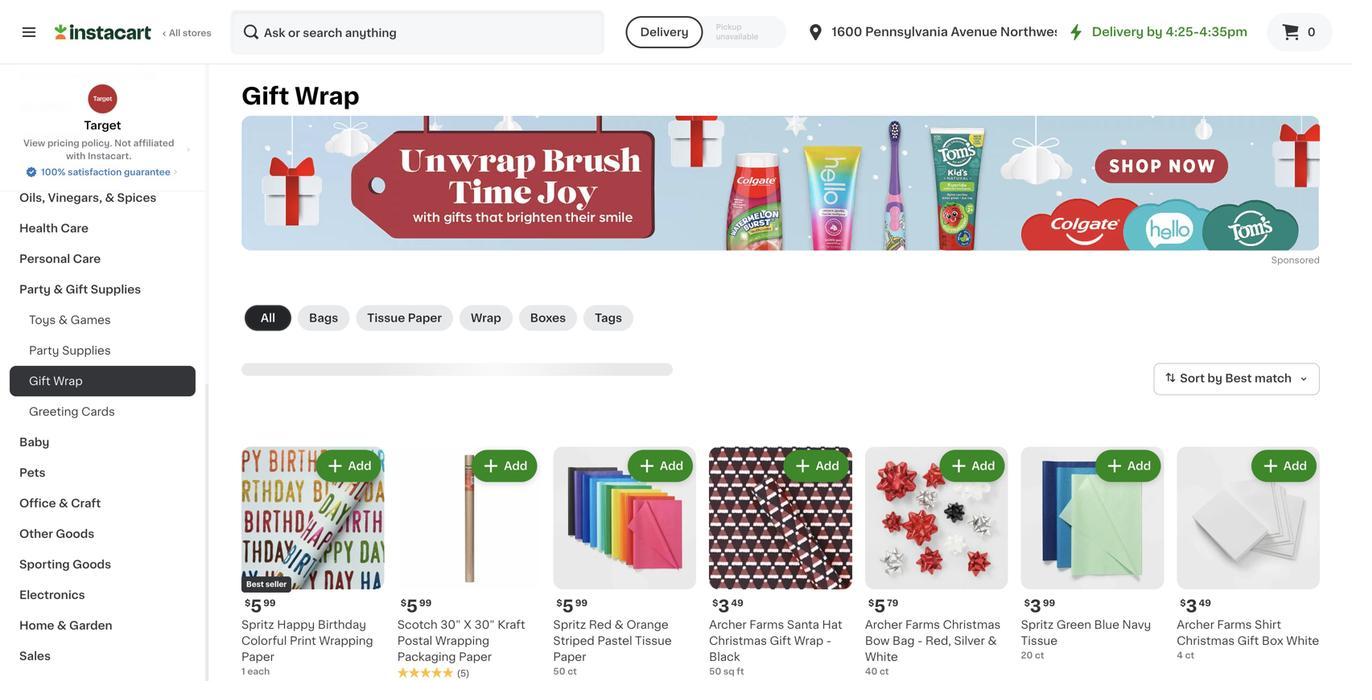 Task type: locate. For each thing, give the bounding box(es) containing it.
0 horizontal spatial 3
[[718, 599, 730, 616]]

care down vinegars,
[[61, 223, 88, 234]]

49 up archer farms shirt christmas gift box white 4 ct
[[1199, 600, 1212, 608]]

by right sort
[[1208, 373, 1223, 385]]

add button
[[318, 452, 380, 481], [474, 452, 536, 481], [629, 452, 692, 481], [785, 452, 848, 481], [941, 452, 1004, 481], [1097, 452, 1160, 481], [1253, 452, 1315, 481]]

49
[[731, 600, 744, 608], [1199, 600, 1212, 608]]

99
[[264, 600, 276, 608], [419, 600, 432, 608], [1043, 600, 1056, 608], [575, 600, 588, 608]]

christmas inside archer farms shirt christmas gift box white 4 ct
[[1177, 636, 1235, 647]]

3
[[718, 599, 730, 616], [1030, 599, 1042, 616], [1186, 599, 1198, 616]]

2 horizontal spatial farms
[[1218, 620, 1252, 631]]

2 $ from the left
[[401, 600, 407, 608]]

2 add from the left
[[504, 461, 528, 472]]

0
[[1308, 27, 1316, 38]]

& left soups
[[109, 70, 119, 81]]

christmas
[[943, 620, 1001, 631], [709, 636, 767, 647], [1177, 636, 1235, 647]]

party supplies link
[[10, 336, 196, 366]]

wrapping
[[319, 636, 373, 647], [435, 636, 490, 647]]

$ 5 99 down best seller
[[245, 599, 276, 616]]

tissue inside spritz green blue navy tissue 20 ct
[[1021, 636, 1058, 647]]

delivery by 4:25-4:35pm link
[[1067, 23, 1248, 42]]

3 for archer farms santa hat christmas gift wrap - black
[[718, 599, 730, 616]]

spritz green blue navy tissue 20 ct
[[1021, 620, 1152, 661]]

archer inside archer farms christmas bow bag - red, silver & white 40 ct
[[865, 620, 903, 631]]

30" right x
[[475, 620, 495, 631]]

postal
[[397, 636, 433, 647]]

1 vertical spatial party
[[29, 345, 59, 357]]

paper inside spritz red & orange striped pastel tissue paper 50 ct
[[553, 652, 586, 664]]

personal care link
[[10, 244, 196, 275]]

all stores link
[[55, 10, 213, 55]]

4 add button from the left
[[785, 452, 848, 481]]

5
[[251, 599, 262, 616], [407, 599, 418, 616], [563, 599, 574, 616], [874, 599, 886, 616]]

0 horizontal spatial christmas
[[709, 636, 767, 647]]

4 add from the left
[[816, 461, 840, 472]]

4:25-
[[1166, 26, 1200, 38]]

white right box
[[1287, 636, 1320, 647]]

50 inside archer farms santa hat christmas gift wrap - black 50 sq ft
[[709, 668, 722, 677]]

$ for spritz happy birthday colorful print wrapping paper
[[245, 600, 251, 608]]

pets
[[19, 468, 45, 479]]

tissue up 20
[[1021, 636, 1058, 647]]

1 add button from the left
[[318, 452, 380, 481]]

add button for archer farms christmas bow bag - red, silver & white
[[941, 452, 1004, 481]]

1 horizontal spatial best
[[1226, 373, 1252, 385]]

2 50 from the left
[[553, 668, 566, 677]]

supplies down games
[[62, 345, 111, 357]]

party supplies
[[29, 345, 111, 357]]

& right home
[[57, 621, 66, 632]]

1 add from the left
[[348, 461, 372, 472]]

breakfast link
[[10, 91, 196, 122]]

0 horizontal spatial gift wrap
[[29, 376, 83, 387]]

0 vertical spatial party
[[19, 284, 51, 295]]

2 vertical spatial goods
[[73, 560, 111, 571]]

49 up black
[[731, 600, 744, 608]]

0 vertical spatial supplies
[[91, 284, 141, 295]]

2 farms from the left
[[906, 620, 940, 631]]

7 add button from the left
[[1253, 452, 1315, 481]]

by
[[1147, 26, 1163, 38], [1208, 373, 1223, 385]]

add for scotch 30" x 30" kraft postal wrapping packaging paper
[[504, 461, 528, 472]]

all inside 'link'
[[169, 29, 181, 37]]

3 $ from the left
[[713, 600, 718, 608]]

2 spritz from the left
[[1021, 620, 1054, 631]]

0 horizontal spatial 30"
[[441, 620, 461, 631]]

$ 3 49 up black
[[713, 599, 744, 616]]

1600 pennsylvania avenue northwest
[[832, 26, 1066, 38]]

supplies up toys & games link
[[91, 284, 141, 295]]

archer for archer farms christmas bow bag - red, silver & white
[[865, 620, 903, 631]]

christmas up silver
[[943, 620, 1001, 631]]

paper up (5)
[[459, 652, 492, 664]]

1 - from the left
[[827, 636, 832, 647]]

5 add button from the left
[[941, 452, 1004, 481]]

0 horizontal spatial spritz
[[242, 620, 274, 631]]

3 up 20
[[1030, 599, 1042, 616]]

1 horizontal spatial delivery
[[1092, 26, 1144, 38]]

pennsylvania
[[865, 26, 948, 38]]

$ up striped
[[557, 600, 563, 608]]

3 add button from the left
[[629, 452, 692, 481]]

2 3 from the left
[[1030, 599, 1042, 616]]

sporting goods link
[[10, 550, 196, 580]]

1 horizontal spatial by
[[1208, 373, 1223, 385]]

& right silver
[[988, 636, 997, 647]]

2 add button from the left
[[474, 452, 536, 481]]

baking essentials link
[[10, 152, 196, 183]]

3 $ 5 99 from the left
[[557, 599, 588, 616]]

2 product group from the left
[[397, 447, 541, 682]]

farms left santa in the right bottom of the page
[[750, 620, 784, 631]]

ct inside archer farms christmas bow bag - red, silver & white 40 ct
[[880, 668, 889, 677]]

3 add from the left
[[660, 461, 684, 472]]

3 5 from the left
[[563, 599, 574, 616]]

supplies
[[91, 284, 141, 295], [62, 345, 111, 357]]

2 99 from the left
[[419, 600, 432, 608]]

1 horizontal spatial 50
[[709, 668, 722, 677]]

goods inside canned goods & soups link
[[68, 70, 106, 81]]

0 horizontal spatial delivery
[[640, 27, 689, 38]]

1 horizontal spatial 49
[[1199, 600, 1212, 608]]

wrap link
[[460, 306, 513, 331]]

1 horizontal spatial christmas
[[943, 620, 1001, 631]]

goods up target logo
[[68, 70, 106, 81]]

1 horizontal spatial gift wrap
[[242, 85, 360, 108]]

ct down striped
[[568, 668, 577, 677]]

1 vertical spatial by
[[1208, 373, 1223, 385]]

0 horizontal spatial best
[[246, 582, 264, 589]]

$ 5 99 up 'scotch' on the left bottom of the page
[[401, 599, 432, 616]]

paper up each at the left bottom of the page
[[242, 652, 274, 664]]

0 horizontal spatial by
[[1147, 26, 1163, 38]]

cards
[[81, 407, 115, 418]]

2 30" from the left
[[475, 620, 495, 631]]

$ 5 99 up striped
[[557, 599, 588, 616]]

paper left wrap link
[[408, 313, 442, 324]]

add button for archer farms shirt christmas gift box white
[[1253, 452, 1315, 481]]

1 horizontal spatial 3
[[1030, 599, 1042, 616]]

spritz down $ 3 99 on the bottom right of page
[[1021, 620, 1054, 631]]

5 for scotch 30" x 30" kraft postal wrapping packaging paper
[[407, 599, 418, 616]]

0 vertical spatial care
[[61, 223, 88, 234]]

& down 100% satisfaction guarantee
[[105, 192, 114, 204]]

spritz inside the spritz happy birthday colorful print wrapping paper 1 each
[[242, 620, 274, 631]]

by left the 4:25- at the right top of the page
[[1147, 26, 1163, 38]]

4 99 from the left
[[575, 600, 588, 608]]

spritz inside spritz red & orange striped pastel tissue paper 50 ct
[[553, 620, 586, 631]]

3 spritz from the left
[[553, 620, 586, 631]]

$ for archer farms shirt christmas gift box white
[[1180, 600, 1186, 608]]

add button for spritz green blue navy tissue
[[1097, 452, 1160, 481]]

1 50 from the left
[[709, 668, 722, 677]]

delivery inside delivery by 4:25-4:35pm link
[[1092, 26, 1144, 38]]

1 vertical spatial gift wrap
[[29, 376, 83, 387]]

$ inside $ 5 79
[[869, 600, 874, 608]]

3 for archer farms shirt christmas gift box white
[[1186, 599, 1198, 616]]

christmas up black
[[709, 636, 767, 647]]

christmas up the 4
[[1177, 636, 1235, 647]]

spritz
[[242, 620, 274, 631], [1021, 620, 1054, 631], [553, 620, 586, 631]]

2 horizontal spatial archer
[[1177, 620, 1215, 631]]

greeting cards
[[29, 407, 115, 418]]

spritz for spritz red & orange striped pastel tissue paper
[[553, 620, 586, 631]]

farms up the red,
[[906, 620, 940, 631]]

$ 5 99
[[245, 599, 276, 616], [401, 599, 432, 616], [557, 599, 588, 616]]

99 down best seller
[[264, 600, 276, 608]]

spritz up striped
[[553, 620, 586, 631]]

1 horizontal spatial spritz
[[553, 620, 586, 631]]

health care link
[[10, 213, 196, 244]]

50 down striped
[[553, 668, 566, 677]]

& inside spritz red & orange striped pastel tissue paper 50 ct
[[615, 620, 624, 631]]

archer inside archer farms shirt christmas gift box white 4 ct
[[1177, 620, 1215, 631]]

5 up striped
[[563, 599, 574, 616]]

party & gift supplies link
[[10, 275, 196, 305]]

spritz happy birthday colorful print wrapping paper 1 each
[[242, 620, 373, 677]]

1 $ from the left
[[245, 600, 251, 608]]

2 wrapping from the left
[[435, 636, 490, 647]]

1 archer from the left
[[709, 620, 747, 631]]

1 farms from the left
[[750, 620, 784, 631]]

3 farms from the left
[[1218, 620, 1252, 631]]

baby
[[19, 437, 49, 448]]

goods down other goods link
[[73, 560, 111, 571]]

toys & games link
[[10, 305, 196, 336]]

$ 3 99
[[1024, 599, 1056, 616]]

1 horizontal spatial all
[[261, 313, 275, 324]]

by for sort
[[1208, 373, 1223, 385]]

1 vertical spatial care
[[73, 254, 101, 265]]

1 vertical spatial white
[[865, 652, 898, 664]]

ct right the 4
[[1186, 652, 1195, 661]]

add button for scotch 30" x 30" kraft postal wrapping packaging paper
[[474, 452, 536, 481]]

0 horizontal spatial -
[[827, 636, 832, 647]]

best inside product group
[[246, 582, 264, 589]]

farms inside archer farms santa hat christmas gift wrap - black 50 sq ft
[[750, 620, 784, 631]]

farms inside archer farms christmas bow bag - red, silver & white 40 ct
[[906, 620, 940, 631]]

all left stores
[[169, 29, 181, 37]]

2 49 from the left
[[1199, 600, 1212, 608]]

best left match
[[1226, 373, 1252, 385]]

$ 5 99 for spritz red & orange striped pastel tissue paper
[[557, 599, 588, 616]]

greeting
[[29, 407, 79, 418]]

kraft
[[498, 620, 525, 631]]

3 archer from the left
[[1177, 620, 1215, 631]]

7 add from the left
[[1284, 461, 1307, 472]]

0 horizontal spatial 49
[[731, 600, 744, 608]]

red
[[589, 620, 612, 631]]

essentials
[[62, 162, 121, 173]]

99 for scotch 30" x 30" kraft postal wrapping packaging paper
[[419, 600, 432, 608]]

care for personal care
[[73, 254, 101, 265]]

goods
[[68, 70, 106, 81], [56, 529, 94, 540], [73, 560, 111, 571]]

personal
[[19, 254, 70, 265]]

0 vertical spatial best
[[1226, 373, 1252, 385]]

4 5 from the left
[[874, 599, 886, 616]]

1 vertical spatial supplies
[[62, 345, 111, 357]]

1 vertical spatial goods
[[56, 529, 94, 540]]

tissue right bags link
[[367, 313, 405, 324]]

3 for spritz green blue navy tissue
[[1030, 599, 1042, 616]]

ct right 20
[[1035, 652, 1045, 661]]

baby link
[[10, 427, 196, 458]]

white
[[1287, 636, 1320, 647], [865, 652, 898, 664]]

1 5 from the left
[[251, 599, 262, 616]]

6 add from the left
[[1128, 461, 1151, 472]]

1 horizontal spatial -
[[918, 636, 923, 647]]

2 - from the left
[[918, 636, 923, 647]]

1 spritz from the left
[[242, 620, 274, 631]]

archer inside archer farms santa hat christmas gift wrap - black 50 sq ft
[[709, 620, 747, 631]]

pets link
[[10, 458, 196, 489]]

0 horizontal spatial 50
[[553, 668, 566, 677]]

paper down striped
[[553, 652, 586, 664]]

0 horizontal spatial all
[[169, 29, 181, 37]]

1 horizontal spatial white
[[1287, 636, 1320, 647]]

1 $ 5 99 from the left
[[245, 599, 276, 616]]

2 horizontal spatial spritz
[[1021, 620, 1054, 631]]

add for spritz happy birthday colorful print wrapping paper
[[348, 461, 372, 472]]

99 up spritz green blue navy tissue 20 ct
[[1043, 600, 1056, 608]]

None search field
[[230, 10, 605, 55]]

1 99 from the left
[[264, 600, 276, 608]]

& down personal care
[[54, 284, 63, 295]]

1 $ 3 49 from the left
[[713, 599, 744, 616]]

99 for spritz green blue navy tissue
[[1043, 600, 1056, 608]]

target
[[84, 120, 121, 131]]

6 $ from the left
[[869, 600, 874, 608]]

electronics
[[19, 590, 85, 601]]

6 product group from the left
[[1021, 447, 1164, 663]]

farms for christmas
[[750, 620, 784, 631]]

2 $ 3 49 from the left
[[1180, 599, 1212, 616]]

not
[[114, 139, 131, 148]]

50 left sq
[[709, 668, 722, 677]]

1 wrapping from the left
[[319, 636, 373, 647]]

tags
[[595, 313, 622, 324]]

party up toys
[[19, 284, 51, 295]]

$ up the 4
[[1180, 600, 1186, 608]]

2 horizontal spatial christmas
[[1177, 636, 1235, 647]]

2 horizontal spatial tissue
[[1021, 636, 1058, 647]]

- down hat
[[827, 636, 832, 647]]

5 up 'scotch' on the left bottom of the page
[[407, 599, 418, 616]]

$ left 79 on the right bottom of page
[[869, 600, 874, 608]]

delivery for delivery by 4:25-4:35pm
[[1092, 26, 1144, 38]]

99 up 'scotch' on the left bottom of the page
[[419, 600, 432, 608]]

product group
[[242, 447, 385, 679], [397, 447, 541, 682], [553, 447, 696, 679], [709, 447, 852, 679], [865, 447, 1008, 679], [1021, 447, 1164, 663], [1177, 447, 1320, 663]]

office & craft link
[[10, 489, 196, 519]]

$ up black
[[713, 600, 718, 608]]

1 horizontal spatial wrapping
[[435, 636, 490, 647]]

by inside delivery by 4:25-4:35pm link
[[1147, 26, 1163, 38]]

1 vertical spatial all
[[261, 313, 275, 324]]

baking
[[19, 162, 59, 173]]

best left seller
[[246, 582, 264, 589]]

electronics link
[[10, 580, 196, 611]]

tissue paper link
[[356, 306, 453, 331]]

ct inside spritz green blue navy tissue 20 ct
[[1035, 652, 1045, 661]]

bow
[[865, 636, 890, 647]]

hat
[[822, 620, 843, 631]]

shirt
[[1255, 620, 1282, 631]]

0 horizontal spatial $ 5 99
[[245, 599, 276, 616]]

party for party & gift supplies
[[19, 284, 51, 295]]

care up party & gift supplies
[[73, 254, 101, 265]]

all link
[[245, 306, 291, 331]]

0 horizontal spatial $ 3 49
[[713, 599, 744, 616]]

best match
[[1226, 373, 1292, 385]]

delivery inside delivery button
[[640, 27, 689, 38]]

$ 3 49 up the 4
[[1180, 599, 1212, 616]]

all stores
[[169, 29, 211, 37]]

paper
[[408, 313, 442, 324], [242, 652, 274, 664], [459, 652, 492, 664], [553, 652, 586, 664]]

white down bow
[[865, 652, 898, 664]]

1 3 from the left
[[718, 599, 730, 616]]

spritz for spritz green blue navy tissue
[[1021, 620, 1054, 631]]

3 99 from the left
[[1043, 600, 1056, 608]]

tissue inside spritz red & orange striped pastel tissue paper 50 ct
[[635, 636, 672, 647]]

3 up black
[[718, 599, 730, 616]]

2 $ 5 99 from the left
[[401, 599, 432, 616]]

1 horizontal spatial $ 5 99
[[401, 599, 432, 616]]

30" left x
[[441, 620, 461, 631]]

health care
[[19, 223, 88, 234]]

canned
[[19, 70, 65, 81]]

4 $ from the left
[[1024, 600, 1030, 608]]

spritz up colorful
[[242, 620, 274, 631]]

1 horizontal spatial 30"
[[475, 620, 495, 631]]

99 up striped
[[575, 600, 588, 608]]

5 for archer farms christmas bow bag - red, silver & white
[[874, 599, 886, 616]]

0 horizontal spatial white
[[865, 652, 898, 664]]

archer up the 4
[[1177, 620, 1215, 631]]

goods up sporting goods in the bottom left of the page
[[56, 529, 94, 540]]

archer up black
[[709, 620, 747, 631]]

5 product group from the left
[[865, 447, 1008, 679]]

5 down best seller
[[251, 599, 262, 616]]

ct inside spritz red & orange striped pastel tissue paper 50 ct
[[568, 668, 577, 677]]

$ for spritz green blue navy tissue
[[1024, 600, 1030, 608]]

0 horizontal spatial wrapping
[[319, 636, 373, 647]]

- right bag
[[918, 636, 923, 647]]

farms for bag
[[906, 620, 940, 631]]

$ inside $ 3 99
[[1024, 600, 1030, 608]]

instacart logo image
[[55, 23, 151, 42]]

$ up 'scotch' on the left bottom of the page
[[401, 600, 407, 608]]

ct right 40
[[880, 668, 889, 677]]

1 horizontal spatial tissue
[[635, 636, 672, 647]]

birthday
[[318, 620, 366, 631]]

1 horizontal spatial farms
[[906, 620, 940, 631]]

1 vertical spatial best
[[246, 582, 264, 589]]

5 $ from the left
[[557, 600, 563, 608]]

$ 3 49 for archer farms santa hat christmas gift wrap - black
[[713, 599, 744, 616]]

& up pastel
[[615, 620, 624, 631]]

30"
[[441, 620, 461, 631], [475, 620, 495, 631]]

add for archer farms santa hat christmas gift wrap - black
[[816, 461, 840, 472]]

archer up bow
[[865, 620, 903, 631]]

-
[[827, 636, 832, 647], [918, 636, 923, 647]]

3 up archer farms shirt christmas gift box white 4 ct
[[1186, 599, 1198, 616]]

99 inside $ 3 99
[[1043, 600, 1056, 608]]

0 horizontal spatial farms
[[750, 620, 784, 631]]

7 $ from the left
[[1180, 600, 1186, 608]]

1 49 from the left
[[731, 600, 744, 608]]

gift wrap link
[[10, 366, 196, 397]]

0 vertical spatial all
[[169, 29, 181, 37]]

paper inside the spritz happy birthday colorful print wrapping paper 1 each
[[242, 652, 274, 664]]

5 add from the left
[[972, 461, 996, 472]]

gift wrap
[[242, 85, 360, 108], [29, 376, 83, 387]]

3 product group from the left
[[553, 447, 696, 679]]

goods inside other goods link
[[56, 529, 94, 540]]

farms inside archer farms shirt christmas gift box white 4 ct
[[1218, 620, 1252, 631]]

ft
[[737, 668, 744, 677]]

1 horizontal spatial archer
[[865, 620, 903, 631]]

add button for spritz happy birthday colorful print wrapping paper
[[318, 452, 380, 481]]

$ down best seller
[[245, 600, 251, 608]]

by inside best match sort by field
[[1208, 373, 1223, 385]]

goods inside sporting goods link
[[73, 560, 111, 571]]

0 vertical spatial goods
[[68, 70, 106, 81]]

(5)
[[457, 670, 470, 679]]

$ 5 99 for spritz happy birthday colorful print wrapping paper
[[245, 599, 276, 616]]

all left bags link
[[261, 313, 275, 324]]

2 horizontal spatial 3
[[1186, 599, 1198, 616]]

3 3 from the left
[[1186, 599, 1198, 616]]

print
[[290, 636, 316, 647]]

wrapping down x
[[435, 636, 490, 647]]

party down toys
[[29, 345, 59, 357]]

99 for spritz happy birthday colorful print wrapping paper
[[264, 600, 276, 608]]

0 horizontal spatial archer
[[709, 620, 747, 631]]

ct inside archer farms shirt christmas gift box white 4 ct
[[1186, 652, 1195, 661]]

2 5 from the left
[[407, 599, 418, 616]]

2 archer from the left
[[865, 620, 903, 631]]

tissue down orange
[[635, 636, 672, 647]]

farms left shirt on the bottom of the page
[[1218, 620, 1252, 631]]

5 left 79 on the right bottom of page
[[874, 599, 886, 616]]

0 vertical spatial by
[[1147, 26, 1163, 38]]

4 product group from the left
[[709, 447, 852, 679]]

gift
[[242, 85, 289, 108], [66, 284, 88, 295], [29, 376, 50, 387], [770, 636, 792, 647], [1238, 636, 1259, 647]]

navy
[[1123, 620, 1152, 631]]

6 add button from the left
[[1097, 452, 1160, 481]]

$ up 20
[[1024, 600, 1030, 608]]

0 vertical spatial white
[[1287, 636, 1320, 647]]

0 vertical spatial gift wrap
[[242, 85, 360, 108]]

1 horizontal spatial $ 3 49
[[1180, 599, 1212, 616]]

wrapping down the 'birthday'
[[319, 636, 373, 647]]

2 horizontal spatial $ 5 99
[[557, 599, 588, 616]]

spritz inside spritz green blue navy tissue 20 ct
[[1021, 620, 1054, 631]]

tissue
[[367, 313, 405, 324], [1021, 636, 1058, 647], [635, 636, 672, 647]]

best inside field
[[1226, 373, 1252, 385]]



Task type: vqa. For each thing, say whether or not it's contained in the screenshot.


Task type: describe. For each thing, give the bounding box(es) containing it.
$ for archer farms christmas bow bag - red, silver & white
[[869, 600, 874, 608]]

sort by
[[1180, 373, 1223, 385]]

packaging
[[397, 652, 456, 664]]

0 button
[[1267, 13, 1333, 52]]

$ for spritz red & orange striped pastel tissue paper
[[557, 600, 563, 608]]

greeting cards link
[[10, 397, 196, 427]]

green
[[1057, 620, 1092, 631]]

best for best seller
[[246, 582, 264, 589]]

add for spritz green blue navy tissue
[[1128, 461, 1151, 472]]

spo
[[1272, 256, 1289, 265]]

blue
[[1095, 620, 1120, 631]]

white inside archer farms shirt christmas gift box white 4 ct
[[1287, 636, 1320, 647]]

farms for gift
[[1218, 620, 1252, 631]]

with
[[66, 152, 86, 161]]

goods for sporting
[[73, 560, 111, 571]]

delivery for delivery
[[640, 27, 689, 38]]

add for archer farms christmas bow bag - red, silver & white
[[972, 461, 996, 472]]

target logo image
[[87, 84, 118, 114]]

personal care
[[19, 254, 101, 265]]

scotch
[[397, 620, 438, 631]]

household link
[[10, 122, 196, 152]]

- inside archer farms christmas bow bag - red, silver & white 40 ct
[[918, 636, 923, 647]]

bags
[[309, 313, 338, 324]]

archer farms santa hat christmas gift wrap - black 50 sq ft
[[709, 620, 843, 677]]

wrapping inside scotch 30" x 30" kraft postal wrapping packaging paper
[[435, 636, 490, 647]]

christmas inside archer farms christmas bow bag - red, silver & white 40 ct
[[943, 620, 1001, 631]]

christmas inside archer farms santa hat christmas gift wrap - black 50 sq ft
[[709, 636, 767, 647]]

service type group
[[626, 16, 787, 48]]

add button for archer farms santa hat christmas gift wrap - black
[[785, 452, 848, 481]]

each
[[247, 668, 270, 677]]

• sponsored: unwrap brush time joy with gifts that brighten their smile. shop now. image
[[242, 116, 1320, 251]]

breakfast
[[19, 101, 75, 112]]

archer farms christmas bow bag - red, silver & white 40 ct
[[865, 620, 1001, 677]]

archer farms shirt christmas gift box white 4 ct
[[1177, 620, 1320, 661]]

oils, vinegars, & spices link
[[10, 183, 196, 213]]

policy.
[[82, 139, 112, 148]]

other goods link
[[10, 519, 196, 550]]

spritz for spritz happy birthday colorful print wrapping paper
[[242, 620, 274, 631]]

white inside archer farms christmas bow bag - red, silver & white 40 ct
[[865, 652, 898, 664]]

paper inside scotch 30" x 30" kraft postal wrapping packaging paper
[[459, 652, 492, 664]]

tissue paper
[[367, 313, 442, 324]]

1600
[[832, 26, 863, 38]]

all for all
[[261, 313, 275, 324]]

oils, vinegars, & spices
[[19, 192, 157, 204]]

toys & games
[[29, 315, 111, 326]]

view pricing policy. not affiliated with instacart. link
[[13, 137, 192, 163]]

archer for archer farms santa hat christmas gift wrap - black
[[709, 620, 747, 631]]

canned goods & soups link
[[10, 60, 196, 91]]

79
[[887, 600, 899, 608]]

99 for spritz red & orange striped pastel tissue paper
[[575, 600, 588, 608]]

view pricing policy. not affiliated with instacart.
[[23, 139, 174, 161]]

Search field
[[232, 11, 603, 53]]

garden
[[69, 621, 112, 632]]

bag
[[893, 636, 915, 647]]

1 product group from the left
[[242, 447, 385, 679]]

delivery button
[[626, 16, 703, 48]]

boxes
[[530, 313, 566, 324]]

add for spritz red & orange striped pastel tissue paper
[[660, 461, 684, 472]]

box
[[1262, 636, 1284, 647]]

1 30" from the left
[[441, 620, 461, 631]]

archer for archer farms shirt christmas gift box white
[[1177, 620, 1215, 631]]

1600 pennsylvania avenue northwest button
[[806, 10, 1066, 55]]

other goods
[[19, 529, 94, 540]]

party & gift supplies
[[19, 284, 141, 295]]

satisfaction
[[68, 168, 122, 177]]

& right toys
[[59, 315, 68, 326]]

spices
[[117, 192, 157, 204]]

50 inside spritz red & orange striped pastel tissue paper 50 ct
[[553, 668, 566, 677]]

5 for spritz red & orange striped pastel tissue paper
[[563, 599, 574, 616]]

boxes link
[[519, 306, 577, 331]]

games
[[71, 315, 111, 326]]

100% satisfaction guarantee button
[[25, 163, 180, 179]]

red,
[[926, 636, 952, 647]]

Best match Sort by field
[[1154, 363, 1320, 396]]

match
[[1255, 373, 1292, 385]]

view
[[23, 139, 45, 148]]

spritz red & orange striped pastel tissue paper 50 ct
[[553, 620, 672, 677]]

sales link
[[10, 642, 196, 672]]

& inside archer farms christmas bow bag - red, silver & white 40 ct
[[988, 636, 997, 647]]

add button for spritz red & orange striped pastel tissue paper
[[629, 452, 692, 481]]

instacart.
[[88, 152, 132, 161]]

home
[[19, 621, 54, 632]]

4
[[1177, 652, 1183, 661]]

party for party supplies
[[29, 345, 59, 357]]

all for all stores
[[169, 29, 181, 37]]

gift inside archer farms santa hat christmas gift wrap - black 50 sq ft
[[770, 636, 792, 647]]

- inside archer farms santa hat christmas gift wrap - black 50 sq ft
[[827, 636, 832, 647]]

x
[[464, 620, 472, 631]]

goods for other
[[56, 529, 94, 540]]

49 for archer farms shirt christmas gift box white
[[1199, 600, 1212, 608]]

seller
[[266, 582, 287, 589]]

best for best match
[[1226, 373, 1252, 385]]

brands button
[[242, 363, 323, 396]]

wrapping inside the spritz happy birthday colorful print wrapping paper 1 each
[[319, 636, 373, 647]]

craft
[[71, 498, 101, 510]]

1
[[242, 668, 245, 677]]

other
[[19, 529, 53, 540]]

affiliated
[[133, 139, 174, 148]]

sporting
[[19, 560, 70, 571]]

$ 5 99 for scotch 30" x 30" kraft postal wrapping packaging paper
[[401, 599, 432, 616]]

5 for spritz happy birthday colorful print wrapping paper
[[251, 599, 262, 616]]

$ 5 79
[[869, 599, 899, 616]]

colorful
[[242, 636, 287, 647]]

happy
[[277, 620, 315, 631]]

wrap inside archer farms santa hat christmas gift wrap - black 50 sq ft
[[794, 636, 824, 647]]

striped
[[553, 636, 595, 647]]

49 for archer farms santa hat christmas gift wrap - black
[[731, 600, 744, 608]]

home & garden link
[[10, 611, 196, 642]]

add for archer farms shirt christmas gift box white
[[1284, 461, 1307, 472]]

gift inside archer farms shirt christmas gift box white 4 ct
[[1238, 636, 1259, 647]]

household
[[19, 131, 83, 142]]

7 product group from the left
[[1177, 447, 1320, 663]]

$ for archer farms santa hat christmas gift wrap - black
[[713, 600, 718, 608]]

soups
[[121, 70, 158, 81]]

0 horizontal spatial tissue
[[367, 313, 405, 324]]

20
[[1021, 652, 1033, 661]]

guarantee
[[124, 168, 171, 177]]

brands
[[252, 374, 293, 385]]

by for delivery
[[1147, 26, 1163, 38]]

stores
[[183, 29, 211, 37]]

home & garden
[[19, 621, 112, 632]]

best seller
[[246, 582, 287, 589]]

scotch 30" x 30" kraft postal wrapping packaging paper
[[397, 620, 525, 664]]

& left "craft"
[[59, 498, 68, 510]]

toys
[[29, 315, 56, 326]]

care for health care
[[61, 223, 88, 234]]

office & craft
[[19, 498, 101, 510]]

northwest
[[1001, 26, 1066, 38]]

goods for canned
[[68, 70, 106, 81]]

$ 3 49 for archer farms shirt christmas gift box white
[[1180, 599, 1212, 616]]

pricing
[[47, 139, 79, 148]]

$ for scotch 30" x 30" kraft postal wrapping packaging paper
[[401, 600, 407, 608]]



